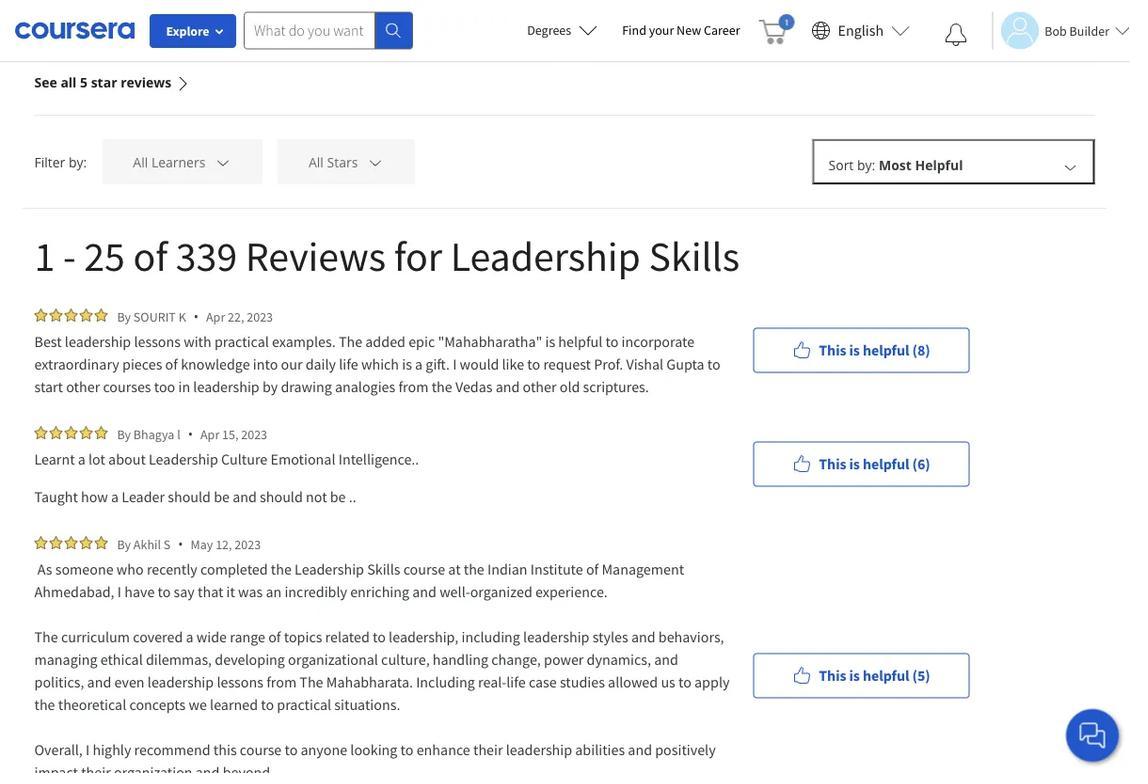 Task type: describe. For each thing, give the bounding box(es) containing it.
to up prof.
[[606, 332, 619, 351]]

institute
[[531, 560, 583, 579]]

by inside by bhagya l • apr 15, 2023
[[117, 426, 131, 443]]

this for this is helpful (8)
[[819, 341, 847, 360]]

the up an on the bottom left
[[271, 560, 292, 579]]

by
[[263, 377, 278, 396]]

degrees
[[527, 22, 572, 39]]

styles
[[593, 628, 629, 647]]

builder
[[1070, 22, 1110, 39]]

situations.
[[335, 696, 400, 714]]

the right at
[[464, 560, 485, 579]]

is for this is helpful (5)
[[850, 667, 860, 686]]

organization
[[114, 763, 193, 774]]

and right abilities
[[628, 741, 652, 760]]

daily
[[306, 355, 336, 374]]

leadership down "knowledge" at the left top
[[193, 377, 260, 396]]

and right styles
[[632, 628, 656, 647]]

apply
[[695, 673, 730, 692]]

range
[[230, 628, 265, 647]]

leadership down dilemmas,
[[148, 673, 214, 692]]

all for all stars
[[309, 153, 324, 171]]

covered
[[133, 628, 183, 647]]

all
[[61, 73, 77, 91]]

helpful for this is helpful (5)
[[863, 667, 910, 686]]

5
[[80, 73, 88, 91]]

1 horizontal spatial the
[[300, 673, 323, 692]]

0 vertical spatial their
[[473, 741, 503, 760]]

behaviors,
[[659, 628, 724, 647]]

too
[[154, 377, 175, 396]]

an
[[266, 583, 282, 602]]

1
[[34, 230, 55, 282]]

enhance
[[417, 741, 470, 760]]

sort
[[829, 156, 854, 174]]

helpful for this is helpful (6)
[[863, 455, 910, 474]]

leadership,
[[389, 628, 459, 647]]

2 horizontal spatial leadership
[[451, 230, 641, 282]]

real-
[[478, 673, 507, 692]]

find your new career
[[622, 22, 740, 39]]

learners
[[151, 153, 206, 171]]

wide
[[197, 628, 227, 647]]

was
[[238, 583, 263, 602]]

a inside 'best leadership lessons with practical examples. the added epic "mahabharatha" is helpful to incorporate extraordinary pieces of knowledge into our daily life which is a gift. i would like to request prof. vishal gupta to start other courses too in leadership by drawing analogies from the vedas and other old scriptures.'
[[415, 355, 423, 374]]

this is helpful (6) button
[[754, 442, 970, 487]]

degrees button
[[512, 9, 613, 51]]

lessons inside as someone who recently completed the leadership skills course at the indian institute of management ahmedabad, i have to say that it was an incredibly enriching and well-organized experience. the curriculum covered a wide range of topics related to leadership, including leadership styles and behaviors, managing ethical dilemmas, developing organizational culture, handling change, power dynamics, and politics, and even leadership lessons from the mahabharata. including real-life case studies allowed us to apply the theoretical concepts we learned to practical situations. overall, i highly recommend this course to anyone looking to enhance their leadership abilities and positively impact their organization and beyond.
[[217, 673, 264, 692]]

to right looking
[[401, 741, 414, 760]]

• for with
[[194, 308, 199, 326]]

apr for this is helpful (6)
[[201, 426, 220, 443]]

reviews
[[245, 230, 386, 282]]

practical inside as someone who recently completed the leadership skills course at the indian institute of management ahmedabad, i have to say that it was an incredibly enriching and well-organized experience. the curriculum covered a wide range of topics related to leadership, including leadership styles and behaviors, managing ethical dilemmas, developing organizational culture, handling change, power dynamics, and politics, and even leadership lessons from the mahabharata. including real-life case studies allowed us to apply the theoretical concepts we learned to practical situations. overall, i highly recommend this course to anyone looking to enhance their leadership abilities and positively impact their organization and beyond.
[[277, 696, 332, 714]]

25
[[84, 230, 125, 282]]

developing
[[215, 650, 285, 669]]

english button
[[804, 0, 918, 61]]

recommend
[[134, 741, 211, 760]]

this for this is helpful (6)
[[819, 455, 847, 474]]

is up request at the top of page
[[545, 332, 555, 351]]

bhagya
[[134, 426, 174, 443]]

and up theoretical
[[87, 673, 111, 692]]

explore
[[166, 23, 209, 40]]

enriching
[[350, 583, 410, 602]]

about
[[108, 450, 146, 469]]

to right related
[[373, 628, 386, 647]]

english
[[838, 21, 884, 40]]

studies
[[560, 673, 605, 692]]

12,
[[216, 536, 232, 553]]

of inside 'best leadership lessons with practical examples. the added epic "mahabharatha" is helpful to incorporate extraordinary pieces of knowledge into our daily life which is a gift. i would like to request prof. vishal gupta to start other courses too in leadership by drawing analogies from the vedas and other old scriptures.'
[[165, 355, 178, 374]]

all stars
[[309, 153, 358, 171]]

all learners button
[[102, 139, 263, 185]]

i inside 'best leadership lessons with practical examples. the added epic "mahabharatha" is helpful to incorporate extraordinary pieces of knowledge into our daily life which is a gift. i would like to request prof. vishal gupta to start other courses too in leadership by drawing analogies from the vedas and other old scriptures.'
[[453, 355, 457, 374]]

career
[[704, 22, 740, 39]]

learnt a lot about leadership culture emotional intelligence..
[[34, 450, 419, 469]]

best
[[34, 332, 62, 351]]

culture,
[[381, 650, 430, 669]]

concepts
[[129, 696, 186, 714]]

lessons inside 'best leadership lessons with practical examples. the added epic "mahabharatha" is helpful to incorporate extraordinary pieces of knowledge into our daily life which is a gift. i would like to request prof. vishal gupta to start other courses too in leadership by drawing analogies from the vedas and other old scriptures.'
[[134, 332, 181, 351]]

find
[[622, 22, 647, 39]]

gupta
[[667, 355, 705, 374]]

emotional
[[271, 450, 336, 469]]

of right 25
[[133, 230, 168, 282]]

impact
[[34, 763, 78, 774]]

and down this
[[196, 763, 220, 774]]

new
[[677, 22, 702, 39]]

related
[[325, 628, 370, 647]]

is for this is helpful (6)
[[850, 455, 860, 474]]

us
[[661, 673, 676, 692]]

find your new career link
[[613, 19, 750, 42]]

see all 5 star reviews
[[34, 73, 172, 91]]

is right the which
[[402, 355, 412, 374]]

to right us
[[679, 673, 692, 692]]

2023 for practical
[[247, 308, 273, 325]]

stars
[[327, 153, 358, 171]]

this is helpful (5)
[[819, 667, 931, 686]]

this is helpful (8)
[[819, 341, 931, 360]]

k
[[179, 308, 186, 325]]

of right "range"
[[268, 628, 281, 647]]

22,
[[228, 308, 244, 325]]

case
[[529, 673, 557, 692]]

abilities
[[575, 741, 625, 760]]

is for this is helpful (8)
[[850, 341, 860, 360]]

1 vertical spatial •
[[188, 425, 193, 443]]

added
[[366, 332, 406, 351]]

examples.
[[272, 332, 336, 351]]

overall,
[[34, 741, 83, 760]]

all for all learners
[[133, 153, 148, 171]]

the down politics,
[[34, 696, 55, 714]]

chevron down image
[[367, 154, 384, 171]]

practical inside 'best leadership lessons with practical examples. the added epic "mahabharatha" is helpful to incorporate extraordinary pieces of knowledge into our daily life which is a gift. i would like to request prof. vishal gupta to start other courses too in leadership by drawing analogies from the vedas and other old scriptures.'
[[215, 332, 269, 351]]

(5)
[[913, 667, 931, 686]]

scriptures.
[[583, 377, 649, 396]]

anyone
[[301, 741, 347, 760]]

which
[[361, 355, 399, 374]]

even
[[114, 673, 145, 692]]

leadership left abilities
[[506, 741, 572, 760]]

indian
[[488, 560, 528, 579]]

filter
[[34, 153, 65, 171]]

learned
[[210, 696, 258, 714]]

mahabharata.
[[326, 673, 413, 692]]

"mahabharatha"
[[438, 332, 542, 351]]

a inside as someone who recently completed the leadership skills course at the indian institute of management ahmedabad, i have to say that it was an incredibly enriching and well-organized experience. the curriculum covered a wide range of topics related to leadership, including leadership styles and behaviors, managing ethical dilemmas, developing organizational culture, handling change, power dynamics, and politics, and even leadership lessons from the mahabharata. including real-life case studies allowed us to apply the theoretical concepts we learned to practical situations. overall, i highly recommend this course to anyone looking to enhance their leadership abilities and positively impact their organization and beyond.
[[186, 628, 194, 647]]

from inside 'best leadership lessons with practical examples. the added epic "mahabharatha" is helpful to incorporate extraordinary pieces of knowledge into our daily life which is a gift. i would like to request prof. vishal gupta to start other courses too in leadership by drawing analogies from the vedas and other old scriptures.'
[[399, 377, 429, 396]]

to right learned
[[261, 696, 274, 714]]

highly
[[93, 741, 131, 760]]

your
[[649, 22, 674, 39]]

15,
[[222, 426, 239, 443]]



Task type: vqa. For each thing, say whether or not it's contained in the screenshot.
Stanford University image on the left of the page
no



Task type: locate. For each thing, give the bounding box(es) containing it.
show notifications image
[[945, 24, 968, 46]]

have
[[124, 583, 155, 602]]

0 vertical spatial lessons
[[134, 332, 181, 351]]

by: for sort
[[857, 156, 876, 174]]

life down change,
[[507, 673, 526, 692]]

by inside by akhil s • may 12, 2023
[[117, 536, 131, 553]]

from inside as someone who recently completed the leadership skills course at the indian institute of management ahmedabad, i have to say that it was an incredibly enriching and well-organized experience. the curriculum covered a wide range of topics related to leadership, including leadership styles and behaviors, managing ethical dilemmas, developing organizational culture, handling change, power dynamics, and politics, and even leadership lessons from the mahabharata. including real-life case studies allowed us to apply the theoretical concepts we learned to practical situations. overall, i highly recommend this course to anyone looking to enhance their leadership abilities and positively impact their organization and beyond.
[[267, 673, 297, 692]]

1 vertical spatial the
[[34, 628, 58, 647]]

to left anyone
[[285, 741, 298, 760]]

in
[[178, 377, 190, 396]]

2023 right 15, on the left of the page
[[241, 426, 267, 443]]

1 vertical spatial course
[[240, 741, 282, 760]]

1 vertical spatial practical
[[277, 696, 332, 714]]

is left (5)
[[850, 667, 860, 686]]

this for this is helpful (5)
[[819, 667, 847, 686]]

is inside this is helpful (8) button
[[850, 341, 860, 360]]

1 horizontal spatial from
[[399, 377, 429, 396]]

vedas
[[455, 377, 493, 396]]

handling
[[433, 650, 489, 669]]

apr inside by bhagya l • apr 15, 2023
[[201, 426, 220, 443]]

1 horizontal spatial leadership
[[295, 560, 364, 579]]

helpful left (8)
[[863, 341, 910, 360]]

leadership up extraordinary
[[65, 332, 131, 351]]

life right daily
[[339, 355, 358, 374]]

2 vertical spatial this
[[819, 667, 847, 686]]

(8)
[[913, 341, 931, 360]]

1 horizontal spatial i
[[117, 583, 121, 602]]

skills inside as someone who recently completed the leadership skills course at the indian institute of management ahmedabad, i have to say that it was an incredibly enriching and well-organized experience. the curriculum covered a wide range of topics related to leadership, including leadership styles and behaviors, managing ethical dilemmas, developing organizational culture, handling change, power dynamics, and politics, and even leadership lessons from the mahabharata. including real-life case studies allowed us to apply the theoretical concepts we learned to practical situations. overall, i highly recommend this course to anyone looking to enhance their leadership abilities and positively impact their organization and beyond.
[[367, 560, 400, 579]]

is
[[545, 332, 555, 351], [850, 341, 860, 360], [402, 355, 412, 374], [850, 455, 860, 474], [850, 667, 860, 686]]

is left (8)
[[850, 341, 860, 360]]

all left learners
[[133, 153, 148, 171]]

course left at
[[403, 560, 445, 579]]

and up us
[[654, 650, 679, 669]]

1 should from the left
[[168, 488, 211, 506]]

should right leader
[[168, 488, 211, 506]]

looking
[[350, 741, 398, 760]]

• right s
[[178, 536, 183, 554]]

3 by from the top
[[117, 536, 131, 553]]

the left added
[[339, 332, 363, 351]]

2 this from the top
[[819, 455, 847, 474]]

0 horizontal spatial by:
[[69, 153, 87, 171]]

this is helpful (5) button
[[754, 654, 970, 699]]

the
[[432, 377, 452, 396], [271, 560, 292, 579], [464, 560, 485, 579], [34, 696, 55, 714]]

2 vertical spatial 2023
[[235, 536, 261, 553]]

1 vertical spatial lessons
[[217, 673, 264, 692]]

1 horizontal spatial life
[[507, 673, 526, 692]]

2 horizontal spatial the
[[339, 332, 363, 351]]

0 horizontal spatial be
[[214, 488, 230, 506]]

0 vertical spatial skills
[[649, 230, 740, 282]]

to right gupta
[[708, 355, 721, 374]]

1 horizontal spatial lessons
[[217, 673, 264, 692]]

0 horizontal spatial the
[[34, 628, 58, 647]]

0 vertical spatial leadership
[[451, 230, 641, 282]]

is inside this is helpful (6) button
[[850, 455, 860, 474]]

be down learnt a lot about leadership culture emotional intelligence..
[[214, 488, 230, 506]]

experience.
[[536, 583, 608, 602]]

practical up anyone
[[277, 696, 332, 714]]

leadership up power
[[523, 628, 590, 647]]

a left wide
[[186, 628, 194, 647]]

0 horizontal spatial course
[[240, 741, 282, 760]]

1 horizontal spatial be
[[330, 488, 346, 506]]

lessons up learned
[[217, 673, 264, 692]]

helpful inside 'best leadership lessons with practical examples. the added epic "mahabharatha" is helpful to incorporate extraordinary pieces of knowledge into our daily life which is a gift. i would like to request prof. vishal gupta to start other courses too in leadership by drawing analogies from the vedas and other old scriptures.'
[[558, 332, 603, 351]]

0 horizontal spatial practical
[[215, 332, 269, 351]]

old
[[560, 377, 580, 396]]

to
[[606, 332, 619, 351], [527, 355, 541, 374], [708, 355, 721, 374], [158, 583, 171, 602], [373, 628, 386, 647], [679, 673, 692, 692], [261, 696, 274, 714], [285, 741, 298, 760], [401, 741, 414, 760]]

0 vertical spatial course
[[403, 560, 445, 579]]

• for recently
[[178, 536, 183, 554]]

2 all from the left
[[309, 153, 324, 171]]

organizational
[[288, 650, 378, 669]]

by up about
[[117, 426, 131, 443]]

skills up enriching at the left
[[367, 560, 400, 579]]

pieces
[[122, 355, 162, 374]]

apr
[[206, 308, 225, 325], [201, 426, 220, 443]]

1 horizontal spatial all
[[309, 153, 324, 171]]

0 horizontal spatial i
[[86, 741, 90, 760]]

this left "(6)"
[[819, 455, 847, 474]]

taught
[[34, 488, 78, 506]]

2023 right 12,
[[235, 536, 261, 553]]

• right k
[[194, 308, 199, 326]]

0 vertical spatial by
[[117, 308, 131, 325]]

dilemmas,
[[146, 650, 212, 669]]

chevron down image inside all learners button
[[215, 154, 232, 171]]

by for lessons
[[117, 308, 131, 325]]

1 horizontal spatial chevron down image
[[1062, 158, 1079, 175]]

and inside 'best leadership lessons with practical examples. the added epic "mahabharatha" is helpful to incorporate extraordinary pieces of knowledge into our daily life which is a gift. i would like to request prof. vishal gupta to start other courses too in leadership by drawing analogies from the vedas and other old scriptures.'
[[496, 377, 520, 396]]

a left lot
[[78, 450, 86, 469]]

2023 for completed
[[235, 536, 261, 553]]

by akhil s • may 12, 2023
[[117, 536, 261, 554]]

..
[[349, 488, 357, 506]]

politics,
[[34, 673, 84, 692]]

beyond.
[[223, 763, 274, 774]]

1 vertical spatial i
[[117, 583, 121, 602]]

(6)
[[913, 455, 931, 474]]

1 this from the top
[[819, 341, 847, 360]]

reviews
[[121, 73, 172, 91]]

lessons
[[134, 332, 181, 351], [217, 673, 264, 692]]

intelligence..
[[339, 450, 419, 469]]

3 this from the top
[[819, 667, 847, 686]]

-
[[63, 230, 76, 282]]

from down developing
[[267, 673, 297, 692]]

how
[[81, 488, 108, 506]]

i left have
[[117, 583, 121, 602]]

see all 5 star reviews button
[[34, 50, 190, 115]]

0 vertical spatial this
[[819, 341, 847, 360]]

and down culture
[[233, 488, 257, 506]]

0 horizontal spatial chevron down image
[[215, 154, 232, 171]]

1 horizontal spatial by:
[[857, 156, 876, 174]]

we
[[189, 696, 207, 714]]

2 vertical spatial i
[[86, 741, 90, 760]]

0 vertical spatial the
[[339, 332, 363, 351]]

2 other from the left
[[523, 377, 557, 396]]

0 vertical spatial i
[[453, 355, 457, 374]]

from down gift.
[[399, 377, 429, 396]]

life inside 'best leadership lessons with practical examples. the added epic "mahabharatha" is helpful to incorporate extraordinary pieces of knowledge into our daily life which is a gift. i would like to request prof. vishal gupta to start other courses too in leadership by drawing analogies from the vedas and other old scriptures.'
[[339, 355, 358, 374]]

apr left 22,
[[206, 308, 225, 325]]

filled star image
[[64, 309, 78, 322], [95, 309, 108, 322], [49, 426, 63, 440], [64, 426, 78, 440], [95, 426, 108, 440], [64, 537, 78, 550], [95, 537, 108, 550]]

request
[[544, 355, 591, 374]]

lessons down sourit
[[134, 332, 181, 351]]

0 horizontal spatial lessons
[[134, 332, 181, 351]]

shopping cart: 1 item image
[[759, 14, 795, 44]]

the up managing
[[34, 628, 58, 647]]

chevron down image
[[215, 154, 232, 171], [1062, 158, 1079, 175]]

1 other from the left
[[66, 377, 100, 396]]

leadership
[[451, 230, 641, 282], [149, 450, 218, 469], [295, 560, 364, 579]]

0 vertical spatial 2023
[[247, 308, 273, 325]]

all inside button
[[133, 153, 148, 171]]

1 horizontal spatial should
[[260, 488, 303, 506]]

the inside 'best leadership lessons with practical examples. the added epic "mahabharatha" is helpful to incorporate extraordinary pieces of knowledge into our daily life which is a gift. i would like to request prof. vishal gupta to start other courses too in leadership by drawing analogies from the vedas and other old scriptures.'
[[339, 332, 363, 351]]

the inside 'best leadership lessons with practical examples. the added epic "mahabharatha" is helpful to incorporate extraordinary pieces of knowledge into our daily life which is a gift. i would like to request prof. vishal gupta to start other courses too in leadership by drawing analogies from the vedas and other old scriptures.'
[[432, 377, 452, 396]]

the down gift.
[[432, 377, 452, 396]]

their right enhance
[[473, 741, 503, 760]]

2 by from the top
[[117, 426, 131, 443]]

by inside by sourit k • apr 22, 2023
[[117, 308, 131, 325]]

all stars button
[[278, 139, 415, 185]]

2023 inside by akhil s • may 12, 2023
[[235, 536, 261, 553]]

leadership inside as someone who recently completed the leadership skills course at the indian institute of management ahmedabad, i have to say that it was an incredibly enriching and well-organized experience. the curriculum covered a wide range of topics related to leadership, including leadership styles and behaviors, managing ethical dilemmas, developing organizational culture, handling change, power dynamics, and politics, and even leadership lessons from the mahabharata. including real-life case studies allowed us to apply the theoretical concepts we learned to practical situations. overall, i highly recommend this course to anyone looking to enhance their leadership abilities and positively impact their organization and beyond.
[[295, 560, 364, 579]]

by sourit k • apr 22, 2023
[[117, 308, 273, 326]]

by: right filter
[[69, 153, 87, 171]]

1 vertical spatial by
[[117, 426, 131, 443]]

other down extraordinary
[[66, 377, 100, 396]]

leader
[[122, 488, 165, 506]]

helpful
[[558, 332, 603, 351], [863, 341, 910, 360], [863, 455, 910, 474], [863, 667, 910, 686]]

helpful up request at the top of page
[[558, 332, 603, 351]]

apr left 15, on the left of the page
[[201, 426, 220, 443]]

practical down 22,
[[215, 332, 269, 351]]

a right how
[[111, 488, 119, 506]]

by: right sort
[[857, 156, 876, 174]]

this
[[214, 741, 237, 760]]

2023 inside by bhagya l • apr 15, 2023
[[241, 426, 267, 443]]

1 horizontal spatial practical
[[277, 696, 332, 714]]

a
[[415, 355, 423, 374], [78, 450, 86, 469], [111, 488, 119, 506], [186, 628, 194, 647]]

and left the well-
[[413, 583, 437, 602]]

see
[[34, 73, 57, 91]]

this left (8)
[[819, 341, 847, 360]]

helpful for this is helpful (8)
[[863, 341, 910, 360]]

2 vertical spatial leadership
[[295, 560, 364, 579]]

course up "beyond."
[[240, 741, 282, 760]]

apr inside by sourit k • apr 22, 2023
[[206, 308, 225, 325]]

1 vertical spatial leadership
[[149, 450, 218, 469]]

2 horizontal spatial i
[[453, 355, 457, 374]]

1 horizontal spatial skills
[[649, 230, 740, 282]]

organized
[[470, 583, 533, 602]]

to left the say
[[158, 583, 171, 602]]

of up too
[[165, 355, 178, 374]]

incorporate
[[622, 332, 695, 351]]

chat with us image
[[1078, 721, 1108, 751]]

i right gift.
[[453, 355, 457, 374]]

1 be from the left
[[214, 488, 230, 506]]

1 horizontal spatial course
[[403, 560, 445, 579]]

other left the old
[[523, 377, 557, 396]]

0 horizontal spatial all
[[133, 153, 148, 171]]

change,
[[492, 650, 541, 669]]

helpful left (5)
[[863, 667, 910, 686]]

be left ..
[[330, 488, 346, 506]]

• right l
[[188, 425, 193, 443]]

to right like
[[527, 355, 541, 374]]

other
[[66, 377, 100, 396], [523, 377, 557, 396]]

skills up incorporate
[[649, 230, 740, 282]]

apr for this is helpful (8)
[[206, 308, 225, 325]]

2 vertical spatial the
[[300, 673, 323, 692]]

by: for filter
[[69, 153, 87, 171]]

0 horizontal spatial from
[[267, 673, 297, 692]]

1 vertical spatial from
[[267, 673, 297, 692]]

0 horizontal spatial leadership
[[149, 450, 218, 469]]

drawing
[[281, 377, 332, 396]]

by left sourit
[[117, 308, 131, 325]]

coursera image
[[15, 15, 135, 45]]

i left highly
[[86, 741, 90, 760]]

helpful left "(6)"
[[863, 455, 910, 474]]

0 horizontal spatial other
[[66, 377, 100, 396]]

all left stars
[[309, 153, 324, 171]]

vishal
[[626, 355, 664, 374]]

0 vertical spatial life
[[339, 355, 358, 374]]

1 horizontal spatial their
[[473, 741, 503, 760]]

0 horizontal spatial should
[[168, 488, 211, 506]]

positively
[[655, 741, 716, 760]]

l
[[177, 426, 180, 443]]

1 vertical spatial their
[[81, 763, 111, 774]]

topics
[[284, 628, 322, 647]]

1 vertical spatial apr
[[201, 426, 220, 443]]

by left akhil
[[117, 536, 131, 553]]

this left (5)
[[819, 667, 847, 686]]

skills
[[649, 230, 740, 282], [367, 560, 400, 579]]

their down highly
[[81, 763, 111, 774]]

management
[[602, 560, 684, 579]]

a left gift.
[[415, 355, 423, 374]]

0 vertical spatial from
[[399, 377, 429, 396]]

the down organizational
[[300, 673, 323, 692]]

with
[[184, 332, 212, 351]]

by for who
[[117, 536, 131, 553]]

1 horizontal spatial other
[[523, 377, 557, 396]]

2 be from the left
[[330, 488, 346, 506]]

this is helpful (8) button
[[754, 328, 970, 373]]

bob builder
[[1045, 22, 1110, 39]]

0 vertical spatial •
[[194, 308, 199, 326]]

•
[[194, 308, 199, 326], [188, 425, 193, 443], [178, 536, 183, 554]]

2023
[[247, 308, 273, 325], [241, 426, 267, 443], [235, 536, 261, 553]]

1 all from the left
[[133, 153, 148, 171]]

by bhagya l • apr 15, 2023
[[117, 425, 267, 443]]

0 vertical spatial practical
[[215, 332, 269, 351]]

and down like
[[496, 377, 520, 396]]

1 vertical spatial this
[[819, 455, 847, 474]]

2 vertical spatial •
[[178, 536, 183, 554]]

is inside this is helpful (5) button
[[850, 667, 860, 686]]

0 horizontal spatial their
[[81, 763, 111, 774]]

None search field
[[244, 12, 413, 49]]

may
[[191, 536, 213, 553]]

is left "(6)"
[[850, 455, 860, 474]]

dynamics,
[[587, 650, 651, 669]]

completed
[[201, 560, 268, 579]]

epic
[[409, 332, 435, 351]]

would
[[460, 355, 499, 374]]

including
[[462, 628, 520, 647]]

2023 inside by sourit k • apr 22, 2023
[[247, 308, 273, 325]]

2 vertical spatial by
[[117, 536, 131, 553]]

explore button
[[150, 14, 236, 48]]

1 vertical spatial skills
[[367, 560, 400, 579]]

1 - 25 of 339 reviews for leadership skills
[[34, 230, 740, 282]]

What do you want to learn? text field
[[244, 12, 376, 49]]

and
[[496, 377, 520, 396], [233, 488, 257, 506], [413, 583, 437, 602], [632, 628, 656, 647], [654, 650, 679, 669], [87, 673, 111, 692], [628, 741, 652, 760], [196, 763, 220, 774]]

extraordinary
[[34, 355, 119, 374]]

of up experience.
[[586, 560, 599, 579]]

life inside as someone who recently completed the leadership skills course at the indian institute of management ahmedabad, i have to say that it was an incredibly enriching and well-organized experience. the curriculum covered a wide range of topics related to leadership, including leadership styles and behaviors, managing ethical dilemmas, developing organizational culture, handling change, power dynamics, and politics, and even leadership lessons from the mahabharata. including real-life case studies allowed us to apply the theoretical concepts we learned to practical situations. overall, i highly recommend this course to anyone looking to enhance their leadership abilities and positively impact their organization and beyond.
[[507, 673, 526, 692]]

2 should from the left
[[260, 488, 303, 506]]

should left not
[[260, 488, 303, 506]]

start
[[34, 377, 63, 396]]

1 by from the top
[[117, 308, 131, 325]]

all inside button
[[309, 153, 324, 171]]

2023 right 22,
[[247, 308, 273, 325]]

0 vertical spatial apr
[[206, 308, 225, 325]]

managing
[[34, 650, 97, 669]]

0 horizontal spatial skills
[[367, 560, 400, 579]]

0 horizontal spatial life
[[339, 355, 358, 374]]

1 vertical spatial life
[[507, 673, 526, 692]]

filled star image
[[34, 309, 48, 322], [49, 309, 63, 322], [80, 309, 93, 322], [34, 426, 48, 440], [80, 426, 93, 440], [34, 537, 48, 550], [49, 537, 63, 550], [80, 537, 93, 550]]

1 vertical spatial 2023
[[241, 426, 267, 443]]

gift.
[[426, 355, 450, 374]]



